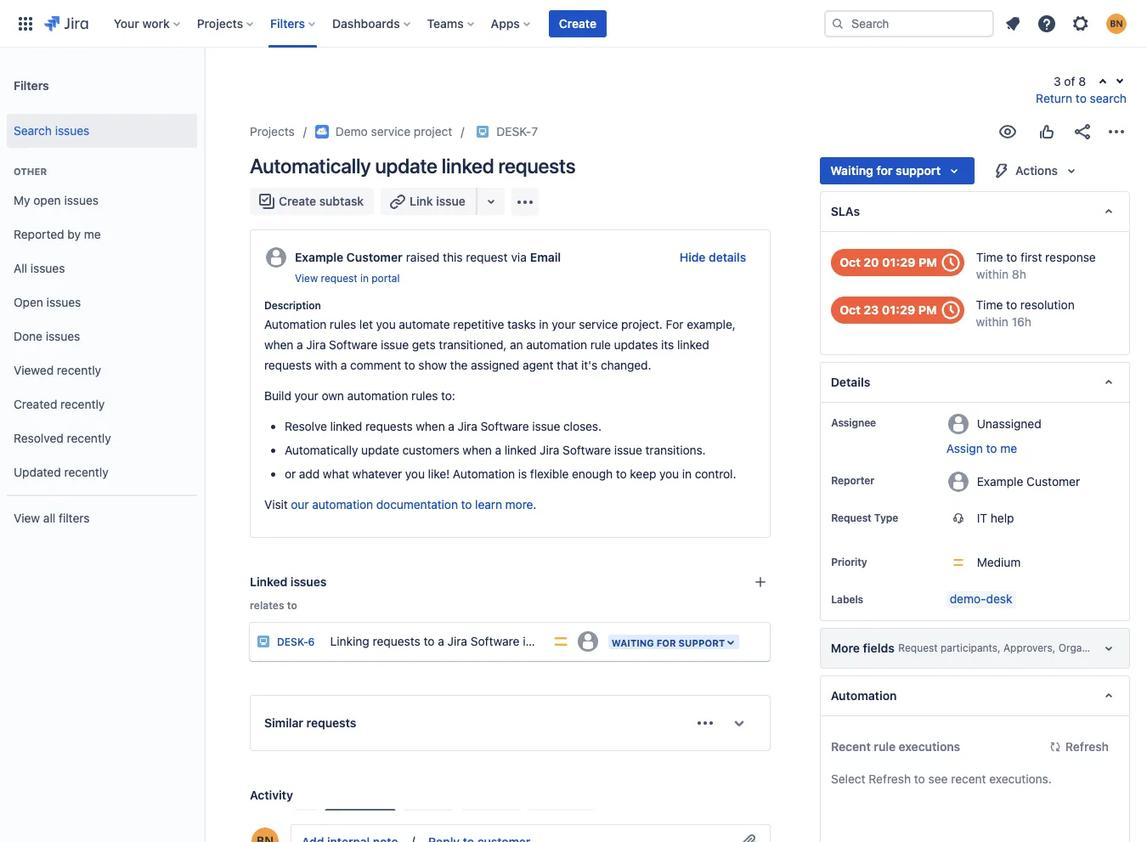 Task type: vqa. For each thing, say whether or not it's contained in the screenshot.
bottom 'pages'
no



Task type: describe. For each thing, give the bounding box(es) containing it.
work
[[466, 811, 495, 826]]

show image
[[726, 709, 753, 737]]

our automation documentation to learn more link
[[291, 497, 533, 512]]

assign to me button
[[946, 440, 1112, 457]]

actions
[[1015, 163, 1058, 178]]

software left priority: medium icon
[[471, 633, 520, 648]]

rule
[[590, 337, 611, 352]]

projects for the projects 'dropdown button'
[[197, 16, 243, 30]]

recently for created recently
[[60, 396, 105, 411]]

me for reported by me
[[84, 227, 101, 241]]

share image
[[1072, 121, 1093, 142]]

example for example customer raised this request via email
[[295, 250, 343, 264]]

create subtask button
[[250, 188, 374, 215]]

waiting for support
[[830, 163, 941, 178]]

link an issue image
[[754, 575, 767, 589]]

oct 23 01:29 pm
[[840, 303, 937, 317]]

linked up is
[[504, 443, 536, 457]]

portal
[[372, 272, 400, 285]]

desk- for 7
[[496, 124, 531, 138]]

relates
[[250, 599, 284, 612]]

you inside automation rules let you automate repetitive tasks in your service project. for example, when a jira software issue gets transitioned, an automation rule updates its linked requests with a comment to show the assigned agent that it's changed.
[[376, 317, 396, 331]]

create button
[[549, 10, 607, 37]]

issues for search issues
[[55, 123, 89, 137]]

filters button
[[265, 10, 322, 37]]

subtask
[[319, 194, 364, 208]]

desk-6
[[277, 636, 315, 648]]

jira inside automation rules let you automate repetitive tasks in your service project. for example, when a jira software issue gets transitioned, an automation rule updates its linked requests with a comment to show the assigned agent that it's changed.
[[306, 337, 326, 352]]

open issues link
[[7, 285, 197, 319]]

example for example customer
[[977, 474, 1023, 488]]

Search field
[[824, 10, 994, 37]]

first inside oldest first button
[[721, 811, 744, 826]]

to inside time to first response within 8h
[[1006, 250, 1017, 264]]

to left learn
[[461, 497, 472, 512]]

your
[[114, 16, 139, 30]]

linked down it help icon
[[442, 154, 494, 178]]

to inside time to resolution within 16h
[[1006, 297, 1017, 312]]

view for view all filters
[[14, 510, 40, 525]]

reported by me
[[14, 227, 101, 241]]

first inside time to first response within 8h
[[1021, 250, 1042, 264]]

it's
[[581, 358, 598, 372]]

updated recently
[[14, 464, 108, 479]]

done issues
[[14, 328, 80, 343]]

resolve
[[285, 419, 327, 433]]

software inside automation rules let you automate repetitive tasks in your service project. for example, when a jira software issue gets transitioned, an automation rule updates its linked requests with a comment to show the assigned agent that it's changed.
[[329, 337, 377, 352]]

its
[[661, 337, 674, 352]]

01:29 for 20
[[882, 255, 916, 269]]

add
[[299, 466, 320, 481]]

appswitcher icon image
[[15, 13, 36, 34]]

within inside time to first response within 8h
[[976, 267, 1009, 281]]

done
[[14, 328, 42, 343]]

8h
[[1012, 267, 1026, 281]]

menu bar containing all
[[290, 809, 597, 829]]

comments
[[330, 811, 391, 826]]

visit
[[264, 497, 288, 512]]

a inside linking requests to a jira software issue link
[[438, 633, 444, 648]]

6
[[308, 636, 315, 648]]

demo service project
[[335, 124, 452, 138]]

issue left priority: medium icon
[[523, 633, 551, 648]]

actions image
[[1106, 121, 1127, 142]]

projects link
[[250, 121, 295, 142]]

all button
[[293, 809, 318, 829]]

gets
[[412, 337, 436, 352]]

linked down own
[[330, 419, 362, 433]]

whatever
[[352, 466, 402, 481]]

demo service project link
[[315, 121, 452, 142]]

search issues
[[14, 123, 89, 137]]

let
[[359, 317, 373, 331]]

waiting for support button
[[820, 157, 975, 184]]

help image
[[1037, 13, 1057, 34]]

or add what whatever you like! automation is flexible enough to keep you in control.
[[285, 466, 739, 481]]

what
[[323, 466, 349, 481]]

viewed recently link
[[7, 353, 197, 387]]

assign
[[946, 441, 983, 455]]

link issue
[[410, 194, 465, 208]]

updated recently link
[[7, 455, 197, 489]]

return
[[1036, 91, 1072, 105]]

issue inside button
[[436, 194, 465, 208]]

approvals button
[[527, 809, 594, 829]]

1 vertical spatial automation
[[347, 388, 408, 403]]

issues for all issues
[[30, 260, 65, 275]]

desk- for 6
[[277, 636, 308, 648]]

.
[[533, 497, 536, 512]]

request type pin to top. only you can see pinned fields. image
[[835, 525, 848, 539]]

slas element
[[820, 191, 1130, 232]]

view all filters
[[14, 510, 90, 525]]

show:
[[250, 811, 283, 826]]

hide details
[[680, 250, 746, 264]]

details
[[709, 250, 746, 264]]

learn
[[475, 497, 502, 512]]

01:29 for 23
[[882, 303, 915, 317]]

automatically update linked requests
[[250, 154, 575, 178]]

within inside time to resolution within 16h
[[976, 314, 1008, 329]]

filters inside dropdown button
[[270, 16, 305, 30]]

tasks
[[507, 317, 536, 331]]

1 vertical spatial filters
[[14, 78, 49, 92]]

viewed
[[14, 362, 54, 377]]

by
[[67, 227, 81, 241]]

own
[[322, 388, 344, 403]]

for
[[876, 163, 893, 178]]

my open issues
[[14, 193, 99, 207]]

more
[[831, 641, 860, 655]]

time for time to resolution within 16h
[[976, 297, 1003, 312]]

settings image
[[1071, 13, 1091, 34]]

issue inside automation rules let you automate repetitive tasks in your service project. for example, when a jira software issue gets transitioned, an automation rule updates its linked requests with a comment to show the assigned agent that it's changed.
[[381, 337, 409, 352]]

reported by me link
[[7, 218, 197, 251]]

visit our automation documentation to learn more .
[[264, 497, 536, 512]]

clockicon image for oct 23 01:29 pm
[[937, 297, 964, 324]]

resolved
[[14, 430, 64, 445]]

linked inside automation rules let you automate repetitive tasks in your service project. for example, when a jira software issue gets transitioned, an automation rule updates its linked requests with a comment to show the assigned agent that it's changed.
[[677, 337, 709, 352]]

vote options: no one has voted for this issue yet. image
[[1037, 121, 1057, 142]]

banner containing your work
[[0, 0, 1147, 48]]

to inside button
[[986, 441, 997, 455]]

control.
[[695, 466, 736, 481]]

resolved recently
[[14, 430, 111, 445]]

time for time to first response within 8h
[[976, 250, 1003, 264]]

your work button
[[109, 10, 187, 37]]

history
[[408, 811, 449, 826]]

requests inside automation rules let you automate repetitive tasks in your service project. for example, when a jira software issue gets transitioned, an automation rule updates its linked requests with a comment to show the assigned agent that it's changed.
[[264, 358, 311, 372]]

1 horizontal spatial request
[[466, 250, 508, 264]]

profile image of ben nelson image
[[251, 828, 279, 842]]

2 vertical spatial automation
[[312, 497, 373, 512]]

updates
[[614, 337, 658, 352]]

service inside automation rules let you automate repetitive tasks in your service project. for example, when a jira software issue gets transitioned, an automation rule updates its linked requests with a comment to show the assigned agent that it's changed.
[[579, 317, 618, 331]]

dashboards button
[[327, 10, 417, 37]]

to right linking
[[424, 633, 435, 648]]

other
[[14, 166, 47, 177]]

apps button
[[486, 10, 537, 37]]

0 horizontal spatial service
[[371, 124, 411, 138]]

search issues link
[[7, 114, 197, 148]]

in inside view request in portal link
[[360, 272, 369, 285]]

this
[[443, 250, 463, 264]]

unassigned
[[977, 416, 1041, 430]]

linked issues
[[250, 574, 327, 589]]

automatically for automatically update linked requests
[[250, 154, 371, 178]]

assign to me
[[946, 441, 1017, 455]]

to down "linked issues"
[[287, 599, 297, 612]]

projects button
[[192, 10, 260, 37]]

requests down 7
[[498, 154, 575, 178]]

my
[[14, 193, 30, 207]]

add attachment image
[[739, 832, 760, 842]]

newest first image
[[747, 812, 761, 826]]

transitions.
[[645, 443, 706, 457]]

linking
[[330, 633, 369, 648]]

priority
[[831, 556, 867, 568]]

reporter
[[831, 474, 874, 487]]

issues inside the my open issues link
[[64, 193, 99, 207]]

priority: medium image
[[552, 633, 569, 650]]



Task type: locate. For each thing, give the bounding box(es) containing it.
0 horizontal spatial customer
[[346, 250, 403, 264]]

1 horizontal spatial customer
[[1026, 474, 1080, 488]]

medium
[[977, 555, 1021, 569]]

1 vertical spatial your
[[294, 388, 318, 403]]

desk-
[[496, 124, 531, 138], [277, 636, 308, 648]]

all inside other 'group'
[[14, 260, 27, 275]]

pm for oct 23 01:29 pm
[[918, 303, 937, 317]]

time inside time to first response within 8h
[[976, 250, 1003, 264]]

7
[[531, 124, 538, 138]]

2 oct from the top
[[840, 303, 861, 317]]

it help image
[[476, 125, 490, 138]]

you down transitions.
[[659, 466, 679, 481]]

banner
[[0, 0, 1147, 48]]

projects right work
[[197, 16, 243, 30]]

time up 'within 16h' button
[[976, 297, 1003, 312]]

0 vertical spatial your
[[552, 317, 576, 331]]

0 horizontal spatial filters
[[14, 78, 49, 92]]

create right apps popup button
[[559, 16, 596, 30]]

0 vertical spatial rules
[[330, 317, 356, 331]]

your inside automation rules let you automate repetitive tasks in your service project. for example, when a jira software issue gets transitioned, an automation rule updates its linked requests with a comment to show the assigned agent that it's changed.
[[552, 317, 576, 331]]

23
[[863, 303, 879, 317]]

rules left to:
[[411, 388, 438, 403]]

2 within from the top
[[976, 314, 1008, 329]]

oct left the 20 in the right top of the page
[[840, 255, 861, 269]]

you right let
[[376, 317, 396, 331]]

rules inside automation rules let you automate repetitive tasks in your service project. for example, when a jira software issue gets transitioned, an automation rule updates its linked requests with a comment to show the assigned agent that it's changed.
[[330, 317, 356, 331]]

view request in portal
[[295, 272, 400, 285]]

1 vertical spatial time
[[976, 297, 1003, 312]]

0 vertical spatial view
[[295, 272, 318, 285]]

example customer
[[977, 474, 1080, 488]]

you
[[376, 317, 396, 331], [405, 466, 425, 481], [659, 466, 679, 481]]

watch options: you are not watching this issue, 0 people watching image
[[997, 121, 1018, 142]]

time up within 8h button
[[976, 250, 1003, 264]]

01:29 right 23
[[882, 303, 915, 317]]

1 horizontal spatial you
[[405, 466, 425, 481]]

created recently
[[14, 396, 105, 411]]

customer up portal on the left top of the page
[[346, 250, 403, 264]]

desk- inside the desk-7 link
[[496, 124, 531, 138]]

me right the by
[[84, 227, 101, 241]]

view for view request in portal
[[295, 272, 318, 285]]

details element
[[820, 362, 1130, 403]]

recently for viewed recently
[[57, 362, 101, 377]]

requests right linking
[[373, 633, 420, 648]]

like!
[[428, 466, 450, 481]]

2 horizontal spatial when
[[463, 443, 492, 457]]

me
[[84, 227, 101, 241], [1000, 441, 1017, 455]]

create left subtask on the left top of the page
[[279, 194, 316, 208]]

customer down the assign to me button
[[1026, 474, 1080, 488]]

me for assign to me
[[1000, 441, 1017, 455]]

is
[[518, 466, 527, 481]]

automation for automation rules let you automate repetitive tasks in your service project. for example, when a jira software issue gets transitioned, an automation rule updates its linked requests with a comment to show the assigned agent that it's changed.
[[264, 317, 326, 331]]

1 vertical spatial pm
[[918, 303, 937, 317]]

recently
[[57, 362, 101, 377], [60, 396, 105, 411], [67, 430, 111, 445], [64, 464, 108, 479]]

1 vertical spatial desk-
[[277, 636, 308, 648]]

1 vertical spatial projects
[[250, 124, 295, 138]]

recently down resolved recently "link"
[[64, 464, 108, 479]]

automation down more fields
[[831, 688, 897, 703]]

automation for automation
[[831, 688, 897, 703]]

0 vertical spatial request
[[466, 250, 508, 264]]

jira image
[[44, 13, 88, 34], [44, 13, 88, 34]]

2 horizontal spatial in
[[682, 466, 692, 481]]

me inside button
[[1000, 441, 1017, 455]]

automation up that
[[526, 337, 587, 352]]

work
[[142, 16, 170, 30]]

0 horizontal spatial rules
[[330, 317, 356, 331]]

copy link to issue image
[[535, 124, 548, 138]]

when down resolve linked requests when a jira software issue closes.
[[463, 443, 492, 457]]

0 vertical spatial service
[[371, 124, 411, 138]]

for
[[666, 317, 684, 331]]

1 vertical spatial oct
[[840, 303, 861, 317]]

with
[[315, 358, 337, 372]]

1 vertical spatial when
[[416, 419, 445, 433]]

issues
[[55, 123, 89, 137], [64, 193, 99, 207], [30, 260, 65, 275], [46, 294, 81, 309], [46, 328, 80, 343], [290, 574, 327, 589]]

2 vertical spatial when
[[463, 443, 492, 457]]

0 vertical spatial within
[[976, 267, 1009, 281]]

create subtask
[[279, 194, 364, 208]]

16h
[[1012, 314, 1031, 329]]

repetitive
[[453, 317, 504, 331]]

customer for example customer raised this request via email
[[346, 250, 403, 264]]

our
[[291, 497, 309, 512]]

pm right the 20 in the right top of the page
[[918, 255, 937, 269]]

linked
[[442, 154, 494, 178], [677, 337, 709, 352], [330, 419, 362, 433], [504, 443, 536, 457]]

in left portal on the left top of the page
[[360, 272, 369, 285]]

oct for oct 23 01:29 pm
[[840, 303, 861, 317]]

in down transitions.
[[682, 466, 692, 481]]

first
[[1021, 250, 1042, 264], [721, 811, 744, 826]]

demo service project image
[[315, 125, 329, 138]]

update up whatever
[[361, 443, 399, 457]]

0 vertical spatial desk-
[[496, 124, 531, 138]]

0 vertical spatial time
[[976, 250, 1003, 264]]

all inside button
[[299, 811, 313, 826]]

hide details button
[[669, 244, 756, 271]]

0 vertical spatial oct
[[840, 255, 861, 269]]

0 horizontal spatial first
[[721, 811, 744, 826]]

1 vertical spatial service
[[579, 317, 618, 331]]

clockicon image
[[937, 249, 964, 276], [937, 297, 964, 324]]

recently for updated recently
[[64, 464, 108, 479]]

1 vertical spatial first
[[721, 811, 744, 826]]

0 horizontal spatial automation
[[264, 317, 326, 331]]

when inside automation rules let you automate repetitive tasks in your service project. for example, when a jira software issue gets transitioned, an automation rule updates its linked requests with a comment to show the assigned agent that it's changed.
[[264, 337, 293, 352]]

oldest first button
[[671, 809, 771, 829]]

to right assign
[[986, 441, 997, 455]]

apps
[[491, 16, 520, 30]]

view request in portal link
[[295, 271, 400, 286]]

when down description
[[264, 337, 293, 352]]

1 vertical spatial update
[[361, 443, 399, 457]]

automation down description
[[264, 317, 326, 331]]

in right tasks
[[539, 317, 549, 331]]

menu bar
[[290, 809, 597, 829]]

1 vertical spatial rules
[[411, 388, 438, 403]]

issue type: it help image
[[257, 635, 270, 648]]

0 vertical spatial first
[[1021, 250, 1042, 264]]

2 clockicon image from the top
[[937, 297, 964, 324]]

to left keep
[[616, 466, 627, 481]]

when
[[264, 337, 293, 352], [416, 419, 445, 433], [463, 443, 492, 457]]

1 horizontal spatial service
[[579, 317, 618, 331]]

your up that
[[552, 317, 576, 331]]

all up open
[[14, 260, 27, 275]]

1 pm from the top
[[918, 255, 937, 269]]

desk- right the issue type: it help image
[[277, 636, 308, 648]]

linked
[[250, 574, 287, 589]]

you left like!
[[405, 466, 425, 481]]

1 vertical spatial me
[[1000, 441, 1017, 455]]

recently inside viewed recently link
[[57, 362, 101, 377]]

0 vertical spatial in
[[360, 272, 369, 285]]

request left portal on the left top of the page
[[321, 272, 357, 285]]

0 vertical spatial example
[[295, 250, 343, 264]]

desk-7
[[496, 124, 538, 138]]

oct left 23
[[840, 303, 861, 317]]

1 vertical spatial 01:29
[[882, 303, 915, 317]]

1 horizontal spatial filters
[[270, 16, 305, 30]]

1 vertical spatial request
[[321, 272, 357, 285]]

software down closes.
[[562, 443, 611, 457]]

next issue 'desk-6' ( type 'j' ) image
[[1113, 75, 1127, 88]]

open issues
[[14, 294, 81, 309]]

similar requests
[[264, 715, 356, 730]]

recently down the created recently link
[[67, 430, 111, 445]]

issues for linked issues
[[290, 574, 327, 589]]

2 horizontal spatial automation
[[831, 688, 897, 703]]

pm
[[918, 255, 937, 269], [918, 303, 937, 317]]

automate
[[399, 317, 450, 331]]

1 vertical spatial customer
[[1026, 474, 1080, 488]]

1 vertical spatial in
[[539, 317, 549, 331]]

updated
[[14, 464, 61, 479]]

to down 8
[[1076, 91, 1087, 105]]

issue up comment
[[381, 337, 409, 352]]

clockicon image left 'within 16h' button
[[937, 297, 964, 324]]

0 horizontal spatial me
[[84, 227, 101, 241]]

to inside automation rules let you automate repetitive tasks in your service project. for example, when a jira software issue gets transitioned, an automation rule updates its linked requests with a comment to show the assigned agent that it's changed.
[[404, 358, 415, 372]]

return to search
[[1036, 91, 1127, 105]]

create for create subtask
[[279, 194, 316, 208]]

request type
[[831, 512, 898, 524]]

projects for projects link
[[250, 124, 295, 138]]

add app image
[[515, 192, 535, 212]]

pm for oct 20 01:29 pm
[[918, 255, 937, 269]]

automatically for automatically update customers when a linked jira software issue transitions.
[[285, 443, 358, 457]]

1 vertical spatial automation
[[453, 466, 515, 481]]

within left the 16h
[[976, 314, 1008, 329]]

3
[[1054, 74, 1061, 88]]

0 vertical spatial automation
[[264, 317, 326, 331]]

demo-desk
[[950, 591, 1012, 606]]

the
[[450, 358, 468, 372]]

automation down what
[[312, 497, 373, 512]]

0 horizontal spatial request
[[321, 272, 357, 285]]

automation down automatically update customers when a linked jira software issue transitions.
[[453, 466, 515, 481]]

request
[[831, 512, 871, 524]]

2 vertical spatial automation
[[831, 688, 897, 703]]

search image
[[831, 17, 845, 30]]

issue
[[436, 194, 465, 208], [381, 337, 409, 352], [532, 419, 560, 433], [614, 443, 642, 457], [523, 633, 551, 648]]

0 vertical spatial clockicon image
[[937, 249, 964, 276]]

1 oct from the top
[[840, 255, 861, 269]]

requests down build your own automation rules to:
[[365, 419, 413, 433]]

software down let
[[329, 337, 377, 352]]

1 vertical spatial example
[[977, 474, 1023, 488]]

rules left let
[[330, 317, 356, 331]]

0 horizontal spatial example
[[295, 250, 343, 264]]

customer for example customer
[[1026, 474, 1080, 488]]

time inside time to resolution within 16h
[[976, 297, 1003, 312]]

0 vertical spatial automation
[[526, 337, 587, 352]]

requests right similar at the bottom of the page
[[306, 715, 356, 730]]

view left all
[[14, 510, 40, 525]]

0 horizontal spatial all
[[14, 260, 27, 275]]

time to first response within 8h
[[976, 250, 1096, 281]]

other group
[[7, 148, 197, 494]]

create inside "primary" element
[[559, 16, 596, 30]]

search
[[1090, 91, 1127, 105]]

0 vertical spatial me
[[84, 227, 101, 241]]

1 vertical spatial automatically
[[285, 443, 358, 457]]

to up 'within 16h' button
[[1006, 297, 1017, 312]]

0 horizontal spatial projects
[[197, 16, 243, 30]]

2 horizontal spatial you
[[659, 466, 679, 481]]

1 horizontal spatial in
[[539, 317, 549, 331]]

customer
[[346, 250, 403, 264], [1026, 474, 1080, 488]]

0 vertical spatial 01:29
[[882, 255, 916, 269]]

recently down viewed recently link
[[60, 396, 105, 411]]

my open issues link
[[7, 184, 197, 218]]

1 vertical spatial clockicon image
[[937, 297, 964, 324]]

0 vertical spatial pm
[[918, 255, 937, 269]]

issues inside all issues link
[[30, 260, 65, 275]]

issues inside the done issues link
[[46, 328, 80, 343]]

0 horizontal spatial you
[[376, 317, 396, 331]]

01:29 right the 20 in the right top of the page
[[882, 255, 916, 269]]

requests up the build
[[264, 358, 311, 372]]

in inside automation rules let you automate repetitive tasks in your service project. for example, when a jira software issue gets transitioned, an automation rule updates its linked requests with a comment to show the assigned agent that it's changed.
[[539, 317, 549, 331]]

update down the demo service project
[[375, 154, 437, 178]]

when up customers
[[416, 419, 445, 433]]

2 pm from the top
[[918, 303, 937, 317]]

automation element
[[820, 676, 1130, 716]]

1 horizontal spatial create
[[559, 16, 596, 30]]

example,
[[687, 317, 736, 331]]

20
[[863, 255, 879, 269]]

1 horizontal spatial rules
[[411, 388, 438, 403]]

your profile and settings image
[[1106, 13, 1127, 34]]

notifications image
[[1003, 13, 1023, 34]]

to left "show"
[[404, 358, 415, 372]]

search issues group
[[7, 109, 197, 153]]

first up 8h
[[1021, 250, 1042, 264]]

all right show:
[[299, 811, 313, 826]]

0 vertical spatial customer
[[346, 250, 403, 264]]

primary element
[[10, 0, 824, 47]]

0 vertical spatial automatically
[[250, 154, 371, 178]]

service
[[371, 124, 411, 138], [579, 317, 618, 331]]

oct for oct 20 01:29 pm
[[840, 255, 861, 269]]

comments button
[[325, 809, 396, 829]]

0 vertical spatial all
[[14, 260, 27, 275]]

01:29
[[882, 255, 916, 269], [882, 303, 915, 317]]

0 horizontal spatial your
[[294, 388, 318, 403]]

a
[[297, 337, 303, 352], [341, 358, 347, 372], [448, 419, 454, 433], [495, 443, 501, 457], [438, 633, 444, 648]]

0 vertical spatial update
[[375, 154, 437, 178]]

2 time from the top
[[976, 297, 1003, 312]]

0 horizontal spatial desk-
[[277, 636, 308, 648]]

0 horizontal spatial create
[[279, 194, 316, 208]]

build your own automation rules to:
[[264, 388, 455, 403]]

first left newest first 'image'
[[721, 811, 744, 826]]

create for create
[[559, 16, 596, 30]]

issues inside search issues link
[[55, 123, 89, 137]]

recently inside the created recently link
[[60, 396, 105, 411]]

1 horizontal spatial first
[[1021, 250, 1042, 264]]

0 horizontal spatial when
[[264, 337, 293, 352]]

all for all issues
[[14, 260, 27, 275]]

0 vertical spatial when
[[264, 337, 293, 352]]

it help
[[977, 511, 1014, 525]]

raised
[[406, 250, 440, 264]]

filters right the projects 'dropdown button'
[[270, 16, 305, 30]]

build
[[264, 388, 291, 403]]

2 vertical spatial in
[[682, 466, 692, 481]]

example up help
[[977, 474, 1023, 488]]

1 horizontal spatial view
[[295, 272, 318, 285]]

1 horizontal spatial example
[[977, 474, 1023, 488]]

1 horizontal spatial automation
[[453, 466, 515, 481]]

automatically up create subtask button
[[250, 154, 371, 178]]

sidebar navigation image
[[185, 68, 223, 102]]

your left own
[[294, 388, 318, 403]]

oldest
[[681, 811, 718, 826]]

0 horizontal spatial view
[[14, 510, 40, 525]]

1 vertical spatial create
[[279, 194, 316, 208]]

update for customers
[[361, 443, 399, 457]]

1 horizontal spatial your
[[552, 317, 576, 331]]

1 horizontal spatial me
[[1000, 441, 1017, 455]]

automation inside automation rules let you automate repetitive tasks in your service project. for example, when a jira software issue gets transitioned, an automation rule updates its linked requests with a comment to show the assigned agent that it's changed.
[[264, 317, 326, 331]]

description
[[264, 299, 321, 312]]

issues for open issues
[[46, 294, 81, 309]]

link web pages and more image
[[481, 191, 501, 212]]

recently inside updated recently link
[[64, 464, 108, 479]]

all for all
[[299, 811, 313, 826]]

1 vertical spatial view
[[14, 510, 40, 525]]

1 within from the top
[[976, 267, 1009, 281]]

when for update
[[463, 443, 492, 457]]

type
[[874, 512, 898, 524]]

1 horizontal spatial all
[[299, 811, 313, 826]]

service right demo
[[371, 124, 411, 138]]

example up view request in portal
[[295, 250, 343, 264]]

when for linked
[[416, 419, 445, 433]]

recently for resolved recently
[[67, 430, 111, 445]]

pm right 23
[[918, 303, 937, 317]]

work log button
[[460, 809, 520, 829]]

recently inside resolved recently "link"
[[67, 430, 111, 445]]

me down unassigned
[[1000, 441, 1017, 455]]

to up 8h
[[1006, 250, 1017, 264]]

issue up keep
[[614, 443, 642, 457]]

issues inside open issues link
[[46, 294, 81, 309]]

automation inside automation rules let you automate repetitive tasks in your service project. for example, when a jira software issue gets transitioned, an automation rule updates its linked requests with a comment to show the assigned agent that it's changed.
[[526, 337, 587, 352]]

email
[[530, 250, 561, 264]]

within left 8h
[[976, 267, 1009, 281]]

oct
[[840, 255, 861, 269], [840, 303, 861, 317]]

view up description
[[295, 272, 318, 285]]

link
[[410, 194, 433, 208]]

return to search link
[[972, 90, 1127, 107]]

service up rule
[[579, 317, 618, 331]]

0 horizontal spatial in
[[360, 272, 369, 285]]

clockicon image left within 8h button
[[937, 249, 964, 276]]

1 vertical spatial within
[[976, 314, 1008, 329]]

linked right the its
[[677, 337, 709, 352]]

automation down comment
[[347, 388, 408, 403]]

in
[[360, 272, 369, 285], [539, 317, 549, 331], [682, 466, 692, 481]]

1 horizontal spatial desk-
[[496, 124, 531, 138]]

software up automatically update customers when a linked jira software issue transitions.
[[480, 419, 529, 433]]

desk- left the copy link to issue icon
[[496, 124, 531, 138]]

projects inside 'dropdown button'
[[197, 16, 243, 30]]

0 vertical spatial filters
[[270, 16, 305, 30]]

0 vertical spatial create
[[559, 16, 596, 30]]

issue left closes.
[[532, 419, 560, 433]]

request left via
[[466, 250, 508, 264]]

previous issue 'desk-8' ( type 'k' ) image
[[1096, 76, 1110, 89]]

1 horizontal spatial when
[[416, 419, 445, 433]]

0 vertical spatial projects
[[197, 16, 243, 30]]

issue right the link
[[436, 194, 465, 208]]

automatically up add
[[285, 443, 358, 457]]

1 horizontal spatial projects
[[250, 124, 295, 138]]

demo-desk link
[[946, 591, 1016, 608]]

1 vertical spatial all
[[299, 811, 313, 826]]

oldest first
[[681, 811, 744, 826]]

projects left demo service project icon
[[250, 124, 295, 138]]

1 clockicon image from the top
[[937, 249, 964, 276]]

clockicon image for oct 20 01:29 pm
[[937, 249, 964, 276]]

update for linked
[[375, 154, 437, 178]]

created recently link
[[7, 387, 197, 421]]

work log
[[466, 811, 515, 826]]

labels
[[831, 593, 863, 606]]

me inside other 'group'
[[84, 227, 101, 241]]

hide
[[680, 250, 706, 264]]

within
[[976, 267, 1009, 281], [976, 314, 1008, 329]]

more fields element
[[820, 628, 1130, 669]]

issues for done issues
[[46, 328, 80, 343]]

project
[[414, 124, 452, 138]]

recently up created recently
[[57, 362, 101, 377]]

that
[[557, 358, 578, 372]]

filters up "search"
[[14, 78, 49, 92]]

done issues link
[[7, 319, 197, 353]]

example customer raised this request via email
[[295, 250, 561, 264]]

demo-
[[950, 591, 986, 606]]

1 time from the top
[[976, 250, 1003, 264]]



